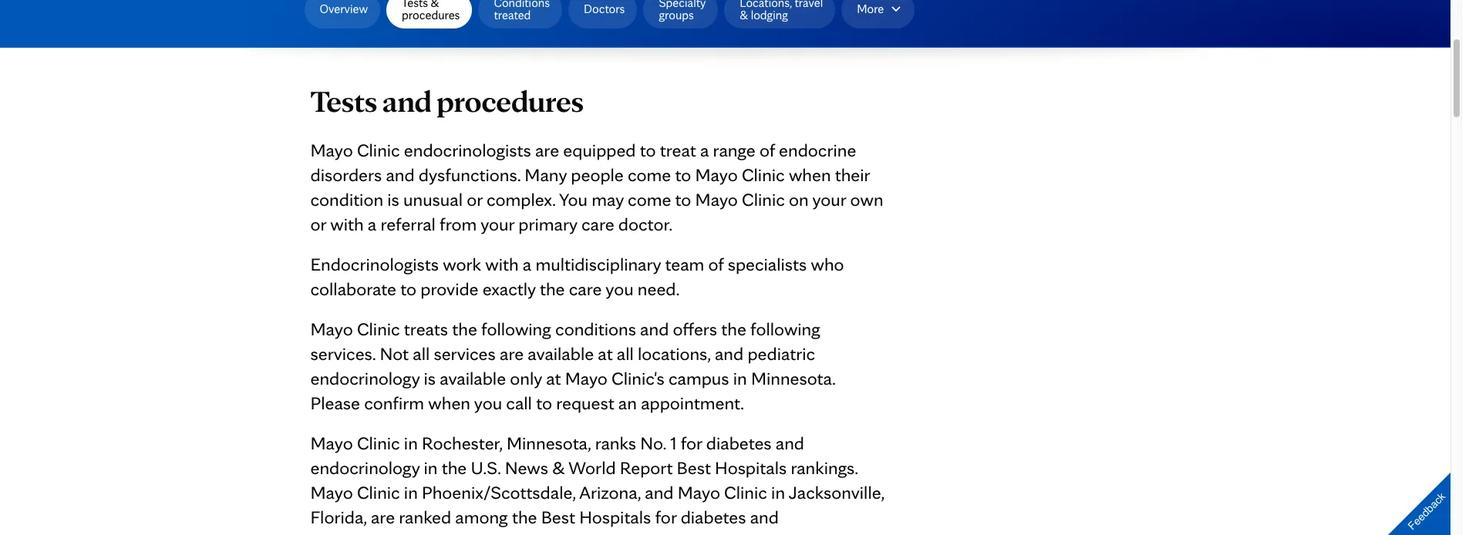 Task type: vqa. For each thing, say whether or not it's contained in the screenshot.
& to the middle
yes



Task type: describe. For each thing, give the bounding box(es) containing it.
condition
[[311, 188, 383, 211]]

more button
[[842, 0, 915, 29]]

2 endocrinology from the top
[[311, 457, 420, 479]]

endocrinology inside mayo clinic treats the following conditions and offers the following services. not all services are available at all locations, and pediatric endocrinology is available only at mayo clinic's campus in minnesota. please confirm when you call to request an appointment.
[[311, 367, 420, 390]]

conditions
[[556, 318, 636, 340]]

menu bar containing overview
[[283, 0, 918, 35]]

to inside mayo clinic treats the following conditions and offers the following services. not all services are available at all locations, and pediatric endocrinology is available only at mayo clinic's campus in minnesota. please confirm when you call to request an appointment.
[[536, 392, 552, 414]]

a inside endocrinologists work with a multidisciplinary team of specialists who collaborate to provide exactly the care you need.
[[523, 253, 532, 275]]

feedback button
[[1376, 460, 1463, 535]]

1 vertical spatial hospitals
[[580, 506, 651, 528]]

0 vertical spatial news
[[505, 457, 549, 479]]

clinic up children's
[[725, 481, 768, 504]]

team
[[665, 253, 705, 275]]

the right offers
[[722, 318, 747, 340]]

rochester,
[[422, 432, 503, 454]]

florida,
[[311, 506, 367, 528]]

0 vertical spatial u.s.
[[471, 457, 501, 479]]

and right the tests
[[383, 83, 432, 120]]

clinic left children's
[[702, 531, 745, 535]]

of inside the mayo clinic endocrinologists are equipped to treat a range of endocrine disorders and dysfunctions. many people come to mayo clinic when their condition is unusual or complex. you may come to mayo clinic on your own or with a referral from your primary care doctor.
[[760, 139, 775, 161]]

and up locations, at bottom left
[[640, 318, 669, 340]]

and inside the mayo clinic endocrinologists are equipped to treat a range of endocrine disorders and dysfunctions. many people come to mayo clinic when their condition is unusual or complex. you may come to mayo clinic on your own or with a referral from your primary care doctor.
[[386, 164, 415, 186]]

own
[[851, 188, 884, 211]]

lodging
[[751, 8, 788, 22]]

only
[[510, 367, 542, 390]]

clinic down confirm
[[357, 432, 400, 454]]

endocrinologists
[[404, 139, 531, 161]]

& inside & lodging link
[[740, 8, 748, 22]]

from
[[440, 213, 477, 235]]

in inside mayo clinic treats the following conditions and offers the following services. not all services are available at all locations, and pediatric endocrinology is available only at mayo clinic's campus in minnesota. please confirm when you call to request an appointment.
[[734, 367, 747, 390]]

on
[[789, 188, 809, 211]]

pediatric
[[748, 343, 816, 365]]

0 horizontal spatial best
[[541, 506, 576, 528]]

dysfunctions.
[[419, 164, 521, 186]]

1 vertical spatial diabetes
[[681, 506, 746, 528]]

endocrinologists work with a multidisciplinary team of specialists who collaborate to provide exactly the care you need.
[[311, 253, 844, 300]]

tests
[[311, 83, 378, 120]]

many
[[525, 164, 567, 186]]

tests and procedures
[[311, 83, 584, 120]]

0 vertical spatial diabetes
[[707, 432, 772, 454]]

with inside endocrinologists work with a multidisciplinary team of specialists who collaborate to provide exactly the care you need.
[[486, 253, 519, 275]]

overview menu item
[[301, 0, 384, 35]]

procedures link
[[387, 0, 473, 29]]

1 vertical spatial u.s.
[[446, 531, 476, 535]]

treat
[[660, 139, 697, 161]]

who
[[811, 253, 844, 275]]

their
[[835, 164, 870, 186]]

no.
[[641, 432, 667, 454]]

the up services
[[452, 318, 477, 340]]

phoenix/scottsdale,
[[422, 481, 576, 504]]

clinic's
[[612, 367, 665, 390]]

you
[[559, 188, 588, 211]]

exactly
[[483, 278, 536, 300]]

& lodging
[[740, 8, 788, 22]]

clinic down range
[[742, 164, 785, 186]]

doctors link
[[569, 0, 638, 29]]

treated menu item
[[476, 0, 566, 35]]

range
[[713, 139, 756, 161]]

1 vertical spatial come
[[628, 188, 671, 211]]

and down the 'report'
[[645, 481, 674, 504]]

may
[[592, 188, 624, 211]]

groups
[[659, 8, 694, 22]]

more
[[857, 2, 884, 16]]

unusual
[[404, 188, 463, 211]]

arizona,
[[580, 481, 641, 504]]

2 all from the left
[[617, 343, 634, 365]]

children's
[[749, 531, 825, 535]]

1 horizontal spatial or
[[467, 188, 483, 211]]

an
[[619, 392, 637, 414]]

clinic up florida, in the left of the page
[[357, 481, 400, 504]]

endocrine
[[779, 139, 857, 161]]

rankings.
[[791, 457, 859, 479]]

you inside endocrinologists work with a multidisciplinary team of specialists who collaborate to provide exactly the care you need.
[[606, 278, 634, 300]]

people
[[571, 164, 624, 186]]

1 vertical spatial world
[[544, 531, 591, 535]]

by
[[424, 531, 442, 535]]

the down phoenix/scottsdale,
[[512, 506, 537, 528]]

report.
[[595, 531, 652, 535]]

2 following from the left
[[751, 318, 821, 340]]

among
[[455, 506, 508, 528]]

are inside mayo clinic in rochester, minnesota, ranks no. 1 for diabetes and endocrinology in the u.s. news & world report best hospitals rankings. mayo clinic in phoenix/scottsdale, arizona, and mayo clinic in jacksonville, florida, are ranked among the best hospitals for diabetes and endocrinology by u.s. news & world report. mayo clinic children's ce
[[371, 506, 395, 528]]

are inside mayo clinic treats the following conditions and offers the following services. not all services are available at all locations, and pediatric endocrinology is available only at mayo clinic's campus in minnesota. please confirm when you call to request an appointment.
[[500, 343, 524, 365]]

services.
[[311, 343, 376, 365]]

doctors
[[584, 2, 625, 16]]

not
[[380, 343, 409, 365]]

clinic left on
[[742, 188, 785, 211]]

the down rochester,
[[442, 457, 467, 479]]

in up children's
[[772, 481, 785, 504]]

1 horizontal spatial best
[[677, 457, 711, 479]]

care inside endocrinologists work with a multidisciplinary team of specialists who collaborate to provide exactly the care you need.
[[569, 278, 602, 300]]

provide
[[421, 278, 479, 300]]

primary
[[519, 213, 578, 235]]

in up ranked
[[404, 481, 418, 504]]

equipped
[[563, 139, 636, 161]]

request
[[556, 392, 615, 414]]

collaborate
[[311, 278, 397, 300]]



Task type: locate. For each thing, give the bounding box(es) containing it.
0 vertical spatial with
[[330, 213, 364, 235]]

multidisciplinary
[[536, 253, 661, 275]]

hospitals
[[715, 457, 787, 479], [580, 506, 651, 528]]

work
[[443, 253, 481, 275]]

a
[[701, 139, 709, 161], [368, 213, 377, 235], [523, 253, 532, 275]]

in down confirm
[[404, 432, 418, 454]]

when
[[789, 164, 831, 186], [428, 392, 471, 414]]

is up referral
[[388, 188, 399, 211]]

of right team
[[709, 253, 724, 275]]

2 vertical spatial &
[[528, 531, 540, 535]]

1 vertical spatial at
[[546, 367, 561, 390]]

endocrinology up florida, in the left of the page
[[311, 457, 420, 479]]

you
[[606, 278, 634, 300], [474, 392, 502, 414]]

available up only
[[528, 343, 594, 365]]

or down condition
[[311, 213, 326, 235]]

come down treat
[[628, 164, 671, 186]]

1 following from the left
[[481, 318, 552, 340]]

or
[[467, 188, 483, 211], [311, 213, 326, 235]]

mayo clinic in rochester, minnesota, ranks no. 1 for diabetes and endocrinology in the u.s. news & world report best hospitals rankings. mayo clinic in phoenix/scottsdale, arizona, and mayo clinic in jacksonville, florida, are ranked among the best hospitals for diabetes and endocrinology by u.s. news & world report. mayo clinic children's ce
[[311, 432, 885, 535]]

0 vertical spatial endocrinology
[[311, 367, 420, 390]]

1 horizontal spatial following
[[751, 318, 821, 340]]

0 vertical spatial or
[[467, 188, 483, 211]]

1 vertical spatial of
[[709, 253, 724, 275]]

1 vertical spatial news
[[480, 531, 524, 535]]

with inside the mayo clinic endocrinologists are equipped to treat a range of endocrine disorders and dysfunctions. many people come to mayo clinic when their condition is unusual or complex. you may come to mayo clinic on your own or with a referral from your primary care doctor.
[[330, 213, 364, 235]]

0 horizontal spatial when
[[428, 392, 471, 414]]

all up clinic's
[[617, 343, 634, 365]]

1 vertical spatial &
[[553, 457, 565, 479]]

with down condition
[[330, 213, 364, 235]]

0 horizontal spatial you
[[474, 392, 502, 414]]

jacksonville,
[[789, 481, 885, 504]]

to
[[640, 139, 656, 161], [675, 164, 691, 186], [676, 188, 692, 211], [401, 278, 417, 300], [536, 392, 552, 414]]

is down services
[[424, 367, 436, 390]]

disorders
[[311, 164, 382, 186]]

treated link
[[479, 0, 562, 29]]

ranks
[[595, 432, 636, 454]]

overview link
[[304, 0, 380, 29]]

and up the rankings.
[[776, 432, 805, 454]]

1
[[671, 432, 677, 454]]

1 vertical spatial is
[[424, 367, 436, 390]]

best right the 'report'
[[677, 457, 711, 479]]

you down multidisciplinary
[[606, 278, 634, 300]]

and up unusual
[[386, 164, 415, 186]]

in
[[734, 367, 747, 390], [404, 432, 418, 454], [424, 457, 438, 479], [404, 481, 418, 504], [772, 481, 785, 504]]

and
[[383, 83, 432, 120], [386, 164, 415, 186], [640, 318, 669, 340], [715, 343, 744, 365], [776, 432, 805, 454], [645, 481, 674, 504], [750, 506, 779, 528]]

2 vertical spatial a
[[523, 253, 532, 275]]

1 horizontal spatial available
[[528, 343, 594, 365]]

all
[[413, 343, 430, 365], [617, 343, 634, 365]]

care
[[582, 213, 615, 235], [569, 278, 602, 300]]

0 horizontal spatial a
[[368, 213, 377, 235]]

of inside endocrinologists work with a multidisciplinary team of specialists who collaborate to provide exactly the care you need.
[[709, 253, 724, 275]]

care down may
[[582, 213, 615, 235]]

are left ranked
[[371, 506, 395, 528]]

endocrinology down florida, in the left of the page
[[311, 531, 420, 535]]

appointment.
[[641, 392, 745, 414]]

1 horizontal spatial &
[[553, 457, 565, 479]]

news
[[505, 457, 549, 479], [480, 531, 524, 535]]

1 vertical spatial you
[[474, 392, 502, 414]]

&
[[740, 8, 748, 22], [553, 457, 565, 479], [528, 531, 540, 535]]

1 horizontal spatial your
[[813, 188, 847, 211]]

1 vertical spatial with
[[486, 253, 519, 275]]

come
[[628, 164, 671, 186], [628, 188, 671, 211]]

0 horizontal spatial following
[[481, 318, 552, 340]]

need.
[[638, 278, 680, 300]]

1 vertical spatial care
[[569, 278, 602, 300]]

with
[[330, 213, 364, 235], [486, 253, 519, 275]]

campus
[[669, 367, 729, 390]]

1 vertical spatial when
[[428, 392, 471, 414]]

menu bar
[[283, 0, 918, 35]]

0 horizontal spatial available
[[440, 367, 506, 390]]

1 horizontal spatial for
[[681, 432, 703, 454]]

endocrinology
[[311, 367, 420, 390], [311, 457, 420, 479], [311, 531, 420, 535]]

0 horizontal spatial for
[[655, 506, 677, 528]]

1 horizontal spatial of
[[760, 139, 775, 161]]

mayo
[[311, 139, 353, 161], [696, 164, 738, 186], [696, 188, 738, 211], [311, 318, 353, 340], [565, 367, 608, 390], [311, 432, 353, 454], [311, 481, 353, 504], [678, 481, 721, 504], [656, 531, 698, 535]]

1 horizontal spatial are
[[500, 343, 524, 365]]

0 vertical spatial when
[[789, 164, 831, 186]]

1 horizontal spatial when
[[789, 164, 831, 186]]

for
[[681, 432, 703, 454], [655, 506, 677, 528]]

at right only
[[546, 367, 561, 390]]

0 horizontal spatial is
[[388, 188, 399, 211]]

feedback
[[1406, 490, 1448, 533]]

endocrinology down services.
[[311, 367, 420, 390]]

hospitals left the rankings.
[[715, 457, 787, 479]]

are up many
[[535, 139, 559, 161]]

are up only
[[500, 343, 524, 365]]

u.s. down among
[[446, 531, 476, 535]]

u.s. up phoenix/scottsdale,
[[471, 457, 501, 479]]

0 vertical spatial procedures
[[402, 8, 460, 22]]

available down services
[[440, 367, 506, 390]]

services
[[434, 343, 496, 365]]

please
[[311, 392, 360, 414]]

doctor.
[[619, 213, 673, 235]]

when inside the mayo clinic endocrinologists are equipped to treat a range of endocrine disorders and dysfunctions. many people come to mayo clinic when their condition is unusual or complex. you may come to mayo clinic on your own or with a referral from your primary care doctor.
[[789, 164, 831, 186]]

& lodging menu item
[[722, 0, 839, 35]]

0 horizontal spatial or
[[311, 213, 326, 235]]

world left report.
[[544, 531, 591, 535]]

0 vertical spatial your
[[813, 188, 847, 211]]

in right campus
[[734, 367, 747, 390]]

mayo clinic treats the following conditions and offers the following services. not all services are available at all locations, and pediatric endocrinology is available only at mayo clinic's campus in minnesota. please confirm when you call to request an appointment.
[[311, 318, 836, 414]]

1 horizontal spatial is
[[424, 367, 436, 390]]

a up "exactly"
[[523, 253, 532, 275]]

0 vertical spatial at
[[598, 343, 613, 365]]

the inside endocrinologists work with a multidisciplinary team of specialists who collaborate to provide exactly the care you need.
[[540, 278, 565, 300]]

0 horizontal spatial hospitals
[[580, 506, 651, 528]]

are
[[535, 139, 559, 161], [500, 343, 524, 365], [371, 506, 395, 528]]

and up children's
[[750, 506, 779, 528]]

0 vertical spatial are
[[535, 139, 559, 161]]

clinic up disorders
[[357, 139, 400, 161]]

2 horizontal spatial a
[[701, 139, 709, 161]]

1 vertical spatial for
[[655, 506, 677, 528]]

treated
[[494, 8, 531, 22]]

following down "exactly"
[[481, 318, 552, 340]]

clinic
[[357, 139, 400, 161], [742, 164, 785, 186], [742, 188, 785, 211], [357, 318, 400, 340], [357, 432, 400, 454], [357, 481, 400, 504], [725, 481, 768, 504], [702, 531, 745, 535]]

2 horizontal spatial are
[[535, 139, 559, 161]]

treats
[[404, 318, 448, 340]]

is inside the mayo clinic endocrinologists are equipped to treat a range of endocrine disorders and dysfunctions. many people come to mayo clinic when their condition is unusual or complex. you may come to mayo clinic on your own or with a referral from your primary care doctor.
[[388, 188, 399, 211]]

of
[[760, 139, 775, 161], [709, 253, 724, 275]]

doctors menu item
[[566, 0, 641, 35]]

ranked
[[399, 506, 451, 528]]

0 horizontal spatial all
[[413, 343, 430, 365]]

1 all from the left
[[413, 343, 430, 365]]

0 vertical spatial available
[[528, 343, 594, 365]]

0 vertical spatial is
[[388, 188, 399, 211]]

report
[[620, 457, 673, 479]]

0 vertical spatial for
[[681, 432, 703, 454]]

1 vertical spatial best
[[541, 506, 576, 528]]

come up the doctor.
[[628, 188, 671, 211]]

1 horizontal spatial a
[[523, 253, 532, 275]]

1 vertical spatial procedures
[[437, 83, 584, 120]]

1 vertical spatial or
[[311, 213, 326, 235]]

2 horizontal spatial &
[[740, 8, 748, 22]]

in down rochester,
[[424, 457, 438, 479]]

all down treats
[[413, 343, 430, 365]]

at
[[598, 343, 613, 365], [546, 367, 561, 390]]

at down conditions
[[598, 343, 613, 365]]

0 vertical spatial you
[[606, 278, 634, 300]]

0 vertical spatial care
[[582, 213, 615, 235]]

clinic up not
[[357, 318, 400, 340]]

0 horizontal spatial &
[[528, 531, 540, 535]]

minnesota.
[[751, 367, 836, 390]]

clinic inside mayo clinic treats the following conditions and offers the following services. not all services are available at all locations, and pediatric endocrinology is available only at mayo clinic's campus in minnesota. please confirm when you call to request an appointment.
[[357, 318, 400, 340]]

1 vertical spatial a
[[368, 213, 377, 235]]

0 vertical spatial a
[[701, 139, 709, 161]]

0 vertical spatial hospitals
[[715, 457, 787, 479]]

specialists
[[728, 253, 807, 275]]

is inside mayo clinic treats the following conditions and offers the following services. not all services are available at all locations, and pediatric endocrinology is available only at mayo clinic's campus in minnesota. please confirm when you call to request an appointment.
[[424, 367, 436, 390]]

& left lodging
[[740, 8, 748, 22]]

groups menu item
[[641, 0, 722, 35]]

0 vertical spatial world
[[569, 457, 616, 479]]

or down dysfunctions.
[[467, 188, 483, 211]]

hospitals up report.
[[580, 506, 651, 528]]

referral
[[381, 213, 436, 235]]

1 horizontal spatial all
[[617, 343, 634, 365]]

for down the 'report'
[[655, 506, 677, 528]]

for right 1
[[681, 432, 703, 454]]

when up rochester,
[[428, 392, 471, 414]]

& down minnesota,
[[553, 457, 565, 479]]

1 endocrinology from the top
[[311, 367, 420, 390]]

0 vertical spatial come
[[628, 164, 671, 186]]

minnesota,
[[507, 432, 591, 454]]

1 vertical spatial available
[[440, 367, 506, 390]]

1 vertical spatial your
[[481, 213, 515, 235]]

0 horizontal spatial your
[[481, 213, 515, 235]]

and up campus
[[715, 343, 744, 365]]

of right range
[[760, 139, 775, 161]]

diabetes
[[707, 432, 772, 454], [681, 506, 746, 528]]

world up arizona,
[[569, 457, 616, 479]]

0 vertical spatial &
[[740, 8, 748, 22]]

overview
[[320, 2, 368, 16]]

call
[[506, 392, 532, 414]]

are inside the mayo clinic endocrinologists are equipped to treat a range of endocrine disorders and dysfunctions. many people come to mayo clinic when their condition is unusual or complex. you may come to mayo clinic on your own or with a referral from your primary care doctor.
[[535, 139, 559, 161]]

0 horizontal spatial of
[[709, 253, 724, 275]]

care down multidisciplinary
[[569, 278, 602, 300]]

endocrinologists
[[311, 253, 439, 275]]

the right "exactly"
[[540, 278, 565, 300]]

world
[[569, 457, 616, 479], [544, 531, 591, 535]]

0 horizontal spatial are
[[371, 506, 395, 528]]

offers
[[673, 318, 718, 340]]

you left call
[[474, 392, 502, 414]]

0 horizontal spatial at
[[546, 367, 561, 390]]

a down condition
[[368, 213, 377, 235]]

0 vertical spatial best
[[677, 457, 711, 479]]

to inside endocrinologists work with a multidisciplinary team of specialists who collaborate to provide exactly the care you need.
[[401, 278, 417, 300]]

2 vertical spatial are
[[371, 506, 395, 528]]

your right on
[[813, 188, 847, 211]]

1 horizontal spatial at
[[598, 343, 613, 365]]

available
[[528, 343, 594, 365], [440, 367, 506, 390]]

1 horizontal spatial hospitals
[[715, 457, 787, 479]]

following up pediatric
[[751, 318, 821, 340]]

with up "exactly"
[[486, 253, 519, 275]]

locations,
[[638, 343, 711, 365]]

best
[[677, 457, 711, 479], [541, 506, 576, 528]]

groups link
[[644, 0, 719, 29]]

1 horizontal spatial with
[[486, 253, 519, 275]]

news down among
[[480, 531, 524, 535]]

complex.
[[487, 188, 556, 211]]

0 horizontal spatial with
[[330, 213, 364, 235]]

3 endocrinology from the top
[[311, 531, 420, 535]]

is
[[388, 188, 399, 211], [424, 367, 436, 390]]

a right treat
[[701, 139, 709, 161]]

0 vertical spatial of
[[760, 139, 775, 161]]

1 horizontal spatial you
[[606, 278, 634, 300]]

& lodging link
[[725, 0, 836, 29]]

when inside mayo clinic treats the following conditions and offers the following services. not all services are available at all locations, and pediatric endocrinology is available only at mayo clinic's campus in minnesota. please confirm when you call to request an appointment.
[[428, 392, 471, 414]]

your down complex.
[[481, 213, 515, 235]]

you inside mayo clinic treats the following conditions and offers the following services. not all services are available at all locations, and pediatric endocrinology is available only at mayo clinic's campus in minnesota. please confirm when you call to request an appointment.
[[474, 392, 502, 414]]

care inside the mayo clinic endocrinologists are equipped to treat a range of endocrine disorders and dysfunctions. many people come to mayo clinic when their condition is unusual or complex. you may come to mayo clinic on your own or with a referral from your primary care doctor.
[[582, 213, 615, 235]]

confirm
[[364, 392, 424, 414]]

1 vertical spatial endocrinology
[[311, 457, 420, 479]]

& down phoenix/scottsdale,
[[528, 531, 540, 535]]

1 vertical spatial are
[[500, 343, 524, 365]]

best down phoenix/scottsdale,
[[541, 506, 576, 528]]

when down endocrine
[[789, 164, 831, 186]]

news down minnesota,
[[505, 457, 549, 479]]

2 vertical spatial endocrinology
[[311, 531, 420, 535]]

your
[[813, 188, 847, 211], [481, 213, 515, 235]]

mayo clinic endocrinologists are equipped to treat a range of endocrine disorders and dysfunctions. many people come to mayo clinic when their condition is unusual or complex. you may come to mayo clinic on your own or with a referral from your primary care doctor.
[[311, 139, 884, 235]]



